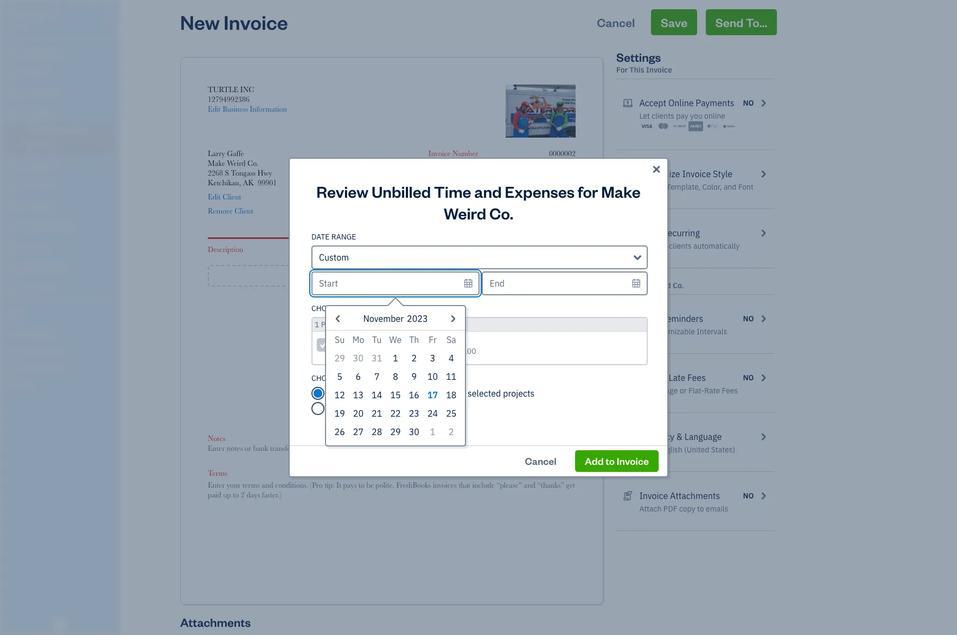 Task type: locate. For each thing, give the bounding box(es) containing it.
1 down 24
[[430, 427, 435, 438]]

add a discount button
[[449, 316, 497, 326]]

1 vertical spatial choose
[[311, 374, 341, 384]]

turtle for turtle inc owner
[[9, 10, 40, 21]]

choose projects
[[311, 304, 379, 314]]

fees
[[687, 373, 706, 384], [722, 386, 738, 396]]

timer image
[[7, 222, 20, 233]]

1 button
[[386, 349, 405, 368], [423, 423, 442, 442]]

0 vertical spatial 29
[[335, 353, 345, 364]]

turtle inc owner
[[9, 10, 57, 30]]

intervals
[[697, 327, 727, 337]]

make right for at the top right
[[601, 181, 641, 202]]

1 vertical spatial usd
[[479, 390, 495, 399]]

automatically
[[693, 241, 740, 251]]

1 chevronright image from the top
[[758, 97, 768, 110]]

20
[[353, 409, 364, 419]]

a inside the subtotal add a discount tax
[[464, 316, 467, 325]]

range
[[331, 232, 356, 242]]

99901
[[258, 179, 277, 187]]

0 vertical spatial turtle
[[9, 10, 40, 21]]

0 horizontal spatial rate
[[453, 245, 467, 254]]

bank image
[[722, 121, 736, 132]]

mo
[[352, 335, 364, 346]]

$0.00,
[[395, 347, 417, 356]]

add a line
[[373, 269, 425, 283]]

a left "discount"
[[464, 316, 467, 325]]

0 vertical spatial cancel
[[597, 15, 635, 30]]

29 down 'su'
[[335, 353, 345, 364]]

payments
[[696, 98, 734, 109]]

30 down '23'
[[409, 427, 419, 438]]

amount down reference
[[429, 202, 454, 211]]

1 horizontal spatial turtle
[[208, 85, 238, 94]]

november
[[363, 314, 404, 324]]

gaffe
[[227, 149, 244, 158]]

choose for choose projects
[[311, 304, 341, 314]]

unbilled
[[372, 181, 431, 202], [334, 347, 362, 356]]

30 button down enrollment
[[349, 349, 368, 368]]

) inside amount due ( usd ) request a deposit
[[495, 390, 497, 399]]

1 button down we at the left bottom
[[386, 349, 405, 368]]

0 vertical spatial to
[[458, 388, 466, 399]]

1 horizontal spatial weird
[[444, 203, 486, 224]]

2 button down "th"
[[405, 349, 423, 368]]

send up at
[[639, 314, 659, 324]]

to left usd,
[[606, 455, 615, 468]]

0 horizontal spatial 2
[[412, 353, 417, 364]]

30 button down '23'
[[405, 423, 423, 442]]

main element
[[0, 0, 146, 636]]

unbilled
[[349, 388, 380, 399]]

no for charge late fees
[[743, 373, 754, 383]]

0 horizontal spatial 29 button
[[330, 349, 349, 368]]

1 for from the top
[[616, 65, 628, 75]]

12794992386
[[208, 95, 250, 104]]

0 vertical spatial choose
[[311, 304, 341, 314]]

money image
[[7, 243, 20, 253]]

0 vertical spatial 30 button
[[349, 349, 368, 368]]

client image
[[7, 68, 20, 79]]

29 button up notes text box
[[386, 423, 405, 442]]

1 vertical spatial to
[[606, 455, 615, 468]]

no
[[743, 98, 754, 108], [743, 314, 754, 324], [743, 373, 754, 383], [743, 492, 754, 501]]

( up "deposit"
[[477, 390, 479, 399]]

for up latereminders image
[[616, 281, 628, 291]]

line up 2023
[[404, 269, 425, 283]]

ketchikan,
[[208, 179, 241, 187]]

rate right or
[[704, 386, 720, 396]]

business
[[223, 105, 248, 113]]

( for amount due ( usd ) request a deposit
[[477, 390, 479, 399]]

due for amount due ( usd )
[[456, 202, 469, 211]]

report image
[[7, 284, 20, 295]]

1 vertical spatial 2
[[449, 427, 454, 438]]

cancel button inside review unbilled time and expenses for make weird co. dialog
[[515, 451, 566, 473]]

2 horizontal spatial co.
[[673, 281, 684, 291]]

22
[[390, 409, 401, 419]]

unbilled down date
[[372, 181, 431, 202]]

19 button
[[330, 405, 349, 423]]

weird inside review unbilled time and expenses for make weird co.
[[444, 203, 486, 224]]

weird inside larry gaffe make weird co. 2268 s tongass hwy ketchikan, ak  99901 edit client remove client
[[227, 159, 246, 168]]

1 vertical spatial co.
[[489, 203, 513, 224]]

co. up tongass
[[247, 159, 258, 168]]

chevronright image
[[758, 97, 768, 110], [758, 168, 768, 181], [758, 227, 768, 240], [758, 313, 768, 326], [758, 372, 768, 385], [758, 431, 768, 444]]

1 inside 1 project selected enrollment day unbilled amount: $0.00, expenses: $0.00
[[315, 320, 319, 330]]

1 button down 24
[[423, 423, 442, 442]]

0 horizontal spatial weird
[[227, 159, 246, 168]]

charge
[[639, 373, 667, 384]]

End date in MM/DD/YYYY format text field
[[482, 272, 648, 296]]

amount up request
[[435, 390, 461, 399]]

usd
[[472, 202, 488, 211], [479, 390, 495, 399]]

pdf
[[663, 505, 677, 514]]

bank connections image
[[8, 364, 116, 372]]

1 horizontal spatial 30
[[409, 427, 419, 438]]

co.
[[247, 159, 258, 168], [489, 203, 513, 224], [673, 281, 684, 291]]

29 up notes text box
[[390, 427, 401, 438]]

apps image
[[8, 311, 116, 320]]

1 horizontal spatial fees
[[722, 386, 738, 396]]

a inside button
[[396, 269, 402, 283]]

1 horizontal spatial and
[[724, 182, 737, 192]]

2 vertical spatial to
[[697, 505, 704, 514]]

save button
[[651, 9, 697, 35]]

2 for from the top
[[616, 281, 628, 291]]

visa image
[[639, 121, 654, 132]]

1 horizontal spatial rate
[[704, 386, 720, 396]]

add for add a line
[[373, 269, 393, 283]]

add inside add to invoice button
[[585, 455, 604, 468]]

1 horizontal spatial $0.00
[[554, 201, 576, 212]]

date range
[[311, 232, 356, 242]]

expenses down '13'
[[342, 404, 379, 415]]

1 horizontal spatial add
[[449, 316, 462, 325]]

chart image
[[7, 263, 20, 274]]

no for send reminders
[[743, 314, 754, 324]]

send reminders
[[639, 314, 703, 324]]

number
[[453, 149, 478, 158]]

and down style
[[724, 182, 737, 192]]

0 horizontal spatial line
[[404, 269, 425, 283]]

0 horizontal spatial attachments
[[180, 616, 251, 631]]

remove
[[208, 207, 233, 215]]

16 button
[[405, 386, 423, 405]]

chevronright image
[[758, 490, 768, 503]]

2023
[[407, 314, 428, 324]]

2 button
[[405, 349, 423, 368], [442, 423, 461, 442]]

(united
[[684, 445, 709, 455]]

a right plus icon
[[396, 269, 402, 283]]

choose expenses option group
[[311, 374, 648, 416]]

0 vertical spatial amount
[[429, 202, 454, 211]]

make inside larry gaffe make weird co. 2268 s tongass hwy ketchikan, ak  99901 edit client remove client
[[208, 159, 225, 168]]

client right remove
[[235, 207, 253, 215]]

due for amount due ( usd ) request a deposit
[[462, 390, 476, 399]]

0 vertical spatial due
[[456, 202, 469, 211]]

1 vertical spatial inc
[[240, 85, 254, 94]]

deposit
[[473, 400, 497, 409]]

1 vertical spatial send
[[639, 314, 659, 324]]

0 horizontal spatial expenses
[[342, 404, 379, 415]]

choose inside option group
[[311, 374, 341, 384]]

1 vertical spatial edit
[[208, 193, 221, 201]]

choose expenses
[[311, 374, 380, 384]]

client up remove client button
[[223, 193, 241, 201]]

notes
[[208, 435, 225, 443]]

freshbooks image
[[51, 619, 68, 632]]

2 horizontal spatial 1
[[430, 427, 435, 438]]

edit down 12794992386 at the left top of the page
[[208, 105, 221, 113]]

1 choose from the top
[[311, 304, 341, 314]]

1 horizontal spatial unbilled
[[372, 181, 431, 202]]

terms
[[208, 469, 227, 478]]

weird up send reminders
[[650, 281, 671, 291]]

Issue date in MM/DD/YYYY format text field
[[505, 161, 584, 170]]

0 horizontal spatial and
[[474, 181, 502, 202]]

0 horizontal spatial $0.00
[[456, 347, 476, 356]]

30 for the left 30 button
[[353, 353, 364, 364]]

copy
[[679, 505, 695, 514]]

discount
[[469, 316, 497, 325]]

turtle up 12794992386 at the left top of the page
[[208, 85, 238, 94]]

to
[[458, 388, 466, 399], [606, 455, 615, 468], [697, 505, 704, 514]]

2 up 9
[[412, 353, 417, 364]]

1 horizontal spatial expenses
[[382, 388, 419, 399]]

30 down enrollment
[[353, 353, 364, 364]]

2 button down the 25
[[442, 423, 461, 442]]

charge late fees
[[639, 373, 706, 384]]

1 vertical spatial due
[[462, 390, 476, 399]]

0 vertical spatial for
[[616, 65, 628, 75]]

inc inside "turtle inc 12794992386 edit business information"
[[240, 85, 254, 94]]

0 horizontal spatial a
[[396, 269, 402, 283]]

1 vertical spatial 30 button
[[405, 423, 423, 442]]

0 vertical spatial $0.00
[[554, 201, 576, 212]]

1 vertical spatial amount
[[456, 361, 481, 370]]

0 horizontal spatial (
[[471, 202, 472, 211]]

make up bill
[[639, 228, 660, 239]]

1 horizontal spatial 1 button
[[423, 423, 442, 442]]

to right 18
[[458, 388, 466, 399]]

date of issue
[[429, 161, 469, 170]]

rate
[[453, 245, 467, 254], [704, 386, 720, 396]]

0 vertical spatial expenses
[[382, 388, 419, 399]]

send for send reminders
[[639, 314, 659, 324]]

0 horizontal spatial cancel button
[[515, 451, 566, 473]]

amount right 4
[[456, 361, 481, 370]]

amount inside amount due ( usd ) request a deposit
[[435, 390, 461, 399]]

fees right flat-
[[722, 386, 738, 396]]

due
[[456, 202, 469, 211], [462, 390, 476, 399]]

1 left project
[[315, 320, 319, 330]]

invoices image
[[623, 490, 633, 503]]

edit up remove
[[208, 193, 221, 201]]

s
[[225, 169, 229, 177]]

turtle up the owner on the top left of page
[[9, 10, 40, 21]]

cancel inside review unbilled time and expenses for make weird co. dialog
[[525, 455, 557, 468]]

29 button up 5
[[330, 349, 349, 368]]

percentage
[[639, 386, 678, 396]]

send to...
[[716, 15, 767, 30]]

1 vertical spatial 29
[[390, 427, 401, 438]]

projects
[[343, 304, 379, 314]]

1 vertical spatial 1
[[393, 353, 398, 364]]

flat-
[[688, 386, 704, 396]]

1 vertical spatial cancel button
[[515, 451, 566, 473]]

0 vertical spatial inc
[[42, 10, 57, 21]]

1 horizontal spatial send
[[716, 15, 744, 30]]

0 horizontal spatial send
[[639, 314, 659, 324]]

4 button
[[442, 349, 461, 368]]

request
[[441, 400, 466, 409]]

1 vertical spatial 0.00
[[562, 359, 576, 368]]

close image
[[651, 163, 662, 176]]

2 edit from the top
[[208, 193, 221, 201]]

1 horizontal spatial 30 button
[[405, 423, 423, 442]]

6 chevronright image from the top
[[758, 431, 768, 444]]

0 horizontal spatial 2 button
[[405, 349, 423, 368]]

3 no from the top
[[743, 373, 754, 383]]

choose up only
[[311, 374, 341, 384]]

grid
[[330, 331, 461, 442]]

at customizable intervals
[[639, 327, 727, 337]]

attachments
[[670, 491, 720, 502], [180, 616, 251, 631]]

add inside add a line button
[[373, 269, 393, 283]]

1 horizontal spatial co.
[[489, 203, 513, 224]]

send left to... on the right top of the page
[[716, 15, 744, 30]]

for left this
[[616, 65, 628, 75]]

rate down amount due ( usd )
[[453, 245, 467, 254]]

1 vertical spatial $0.00
[[456, 347, 476, 356]]

inc
[[42, 10, 57, 21], [240, 85, 254, 94]]

plus image
[[358, 271, 371, 282]]

dashboard image
[[7, 47, 20, 58]]

due down time
[[456, 202, 469, 211]]

18 button
[[442, 386, 461, 405]]

1 horizontal spatial attachments
[[670, 491, 720, 502]]

payment image
[[7, 160, 20, 171]]

review unbilled time and expenses for make weird co. dialog
[[0, 145, 957, 491]]

and inside review unbilled time and expenses for make weird co.
[[474, 181, 502, 202]]

weird down time
[[444, 203, 486, 224]]

change
[[639, 182, 665, 192]]

0 vertical spatial 30
[[353, 353, 364, 364]]

usd for amount due ( usd ) request a deposit
[[479, 390, 495, 399]]

2 vertical spatial weird
[[650, 281, 671, 291]]

1 up 8
[[393, 353, 398, 364]]

1 no from the top
[[743, 98, 754, 108]]

( inside amount due ( usd ) request a deposit
[[477, 390, 479, 399]]

turtle inside turtle inc owner
[[9, 10, 40, 21]]

co. up reminders
[[673, 281, 684, 291]]

line left "total"
[[544, 245, 558, 254]]

0 horizontal spatial 1
[[315, 320, 319, 330]]

only unbilled expenses assigned to selected projects
[[329, 388, 535, 399]]

edit client button
[[208, 192, 241, 202]]

unbilled inside 1 project selected enrollment day unbilled amount: $0.00, expenses: $0.00
[[334, 347, 362, 356]]

$0.00 right 4
[[456, 347, 476, 356]]

owner
[[9, 22, 29, 30]]

2 horizontal spatial add
[[585, 455, 604, 468]]

0 vertical spatial unbilled
[[372, 181, 431, 202]]

2 down the 25
[[449, 427, 454, 438]]

$0.00 left for at the top right
[[554, 201, 576, 212]]

choose up project
[[311, 304, 341, 314]]

and up amount due ( usd )
[[474, 181, 502, 202]]

invoice inside the settings for this invoice
[[646, 65, 672, 75]]

2 0.00 from the top
[[562, 359, 576, 368]]

0 vertical spatial add
[[373, 269, 393, 283]]

clients down recurring
[[669, 241, 692, 251]]

2 vertical spatial add
[[585, 455, 604, 468]]

2 vertical spatial a
[[468, 400, 471, 409]]

2 no from the top
[[743, 314, 754, 324]]

1 horizontal spatial 1
[[393, 353, 398, 364]]

1 horizontal spatial a
[[464, 316, 467, 325]]

emails
[[706, 505, 728, 514]]

expenses
[[382, 388, 419, 399], [342, 404, 379, 415]]

1 vertical spatial )
[[495, 390, 497, 399]]

inc inside turtle inc owner
[[42, 10, 57, 21]]

0 vertical spatial (
[[471, 202, 472, 211]]

no for accept online payments
[[743, 98, 754, 108]]

1 vertical spatial cancel
[[525, 455, 557, 468]]

bill your clients automatically
[[639, 241, 740, 251]]

clients down accept
[[652, 111, 674, 121]]

0 horizontal spatial 29
[[335, 353, 345, 364]]

items and services image
[[8, 346, 116, 355]]

0 horizontal spatial )
[[488, 202, 490, 211]]

1 vertical spatial client
[[235, 207, 253, 215]]

to inside choose expenses option group
[[458, 388, 466, 399]]

send
[[716, 15, 744, 30], [639, 314, 659, 324]]

co. up qty
[[489, 203, 513, 224]]

0 vertical spatial client
[[223, 193, 241, 201]]

1 vertical spatial a
[[464, 316, 467, 325]]

0 horizontal spatial to
[[458, 388, 466, 399]]

to right copy
[[697, 505, 704, 514]]

american express image
[[689, 121, 703, 132]]

2 choose from the top
[[311, 374, 341, 384]]

clients
[[652, 111, 674, 121], [669, 241, 692, 251]]

1 horizontal spatial (
[[477, 390, 479, 399]]

0 horizontal spatial 30
[[353, 353, 364, 364]]

discover image
[[672, 121, 687, 132]]

Notes text field
[[208, 444, 576, 454]]

usd inside amount due ( usd ) request a deposit
[[479, 390, 495, 399]]

expense image
[[7, 181, 20, 192]]

invoice attachments
[[639, 491, 720, 502]]

time
[[434, 181, 471, 202]]

inc for turtle inc owner
[[42, 10, 57, 21]]

1 vertical spatial add
[[449, 316, 462, 325]]

weird down gaffe
[[227, 159, 246, 168]]

fees up flat-
[[687, 373, 706, 384]]

due up request a deposit button
[[462, 390, 476, 399]]

0 vertical spatial send
[[716, 15, 744, 30]]

unbilled down enrollment
[[334, 347, 362, 356]]

0 horizontal spatial co.
[[247, 159, 258, 168]]

1 edit from the top
[[208, 105, 221, 113]]

expenses down 8 button
[[382, 388, 419, 399]]

onlinesales image
[[623, 97, 633, 110]]

due inside amount due ( usd ) request a deposit
[[462, 390, 476, 399]]

to...
[[746, 15, 767, 30]]

of
[[445, 161, 452, 170]]

16
[[409, 390, 419, 401]]

1 horizontal spatial cancel
[[597, 15, 635, 30]]

turtle inside "turtle inc 12794992386 edit business information"
[[208, 85, 238, 94]]

invoice inside add to invoice button
[[617, 455, 649, 468]]

1 vertical spatial turtle
[[208, 85, 238, 94]]

day
[[379, 335, 393, 346]]

mastercard image
[[656, 121, 670, 132]]

30 button
[[349, 349, 368, 368], [405, 423, 423, 442]]

make down larry
[[208, 159, 225, 168]]

( down time
[[471, 202, 472, 211]]

0 vertical spatial line
[[544, 245, 558, 254]]

31
[[372, 353, 382, 364]]

28 button
[[368, 423, 386, 442]]

a left "deposit"
[[468, 400, 471, 409]]

assigned
[[421, 388, 456, 399]]

send inside button
[[716, 15, 744, 30]]

co. inside larry gaffe make weird co. 2268 s tongass hwy ketchikan, ak  99901 edit client remove client
[[247, 159, 258, 168]]

4 no from the top
[[743, 492, 754, 501]]



Task type: describe. For each thing, give the bounding box(es) containing it.
at
[[639, 327, 647, 337]]

15 button
[[386, 386, 405, 405]]

description
[[208, 245, 243, 254]]

1 vertical spatial 29 button
[[386, 423, 405, 442]]

request a deposit button
[[441, 399, 497, 409]]

turtle for turtle inc 12794992386 edit business information
[[208, 85, 238, 94]]

9 button
[[405, 368, 423, 386]]

1 vertical spatial expenses
[[342, 404, 379, 415]]

9
[[412, 372, 417, 383]]

let
[[639, 111, 650, 121]]

add to invoice
[[585, 455, 649, 468]]

2268
[[208, 169, 223, 177]]

24
[[428, 409, 438, 419]]

you
[[690, 111, 702, 121]]

edit inside "turtle inc 12794992386 edit business information"
[[208, 105, 221, 113]]

invoice image
[[7, 109, 20, 120]]

1 0.00 from the top
[[562, 328, 576, 337]]

color,
[[702, 182, 722, 192]]

17 button
[[423, 386, 442, 405]]

0 vertical spatial 29 button
[[330, 349, 349, 368]]

add for add to invoice
[[585, 455, 604, 468]]

team members image
[[8, 329, 116, 337]]

grid containing su
[[330, 331, 461, 442]]

line inside button
[[404, 269, 425, 283]]

make recurring
[[639, 228, 700, 239]]

14 button
[[368, 386, 386, 405]]

1 vertical spatial rate
[[704, 386, 720, 396]]

settings image
[[8, 381, 116, 390]]

5 chevronright image from the top
[[758, 372, 768, 385]]

14
[[372, 390, 382, 401]]

cancel for save
[[597, 15, 635, 30]]

1 horizontal spatial 29
[[390, 427, 401, 438]]

edit inside larry gaffe make weird co. 2268 s tongass hwy ketchikan, ak  99901 edit client remove client
[[208, 193, 221, 201]]

27
[[353, 427, 364, 438]]

fr
[[429, 335, 437, 346]]

0 vertical spatial rate
[[453, 245, 467, 254]]

21 button
[[368, 405, 386, 423]]

hwy
[[257, 169, 272, 177]]

selected
[[468, 388, 501, 399]]

sa
[[447, 335, 456, 346]]

12 button
[[330, 386, 349, 405]]

attach
[[639, 505, 662, 514]]

for inside the settings for this invoice
[[616, 65, 628, 75]]

selected
[[355, 320, 391, 330]]

november 2023
[[363, 314, 428, 324]]

currency
[[639, 432, 674, 443]]

make up latereminders image
[[630, 281, 648, 291]]

this
[[630, 65, 644, 75]]

qty
[[509, 245, 521, 254]]

cancel button for save
[[587, 9, 645, 35]]

project image
[[7, 201, 20, 212]]

( for amount due ( usd )
[[471, 202, 472, 211]]

13 button
[[349, 386, 368, 405]]

no expenses
[[329, 404, 379, 415]]

usd,
[[639, 445, 656, 455]]

co. inside review unbilled time and expenses for make weird co.
[[489, 203, 513, 224]]

no
[[329, 404, 340, 415]]

subtotal add a discount tax
[[449, 307, 497, 337]]

a inside amount due ( usd ) request a deposit
[[468, 400, 471, 409]]

2 vertical spatial co.
[[673, 281, 684, 291]]

0 vertical spatial attachments
[[670, 491, 720, 502]]

) for amount due ( usd ) request a deposit
[[495, 390, 497, 399]]

1 vertical spatial fees
[[722, 386, 738, 396]]

$0.00 inside 1 project selected enrollment day unbilled amount: $0.00, expenses: $0.00
[[456, 347, 476, 356]]

add a line button
[[208, 265, 576, 287]]

send to... button
[[706, 9, 777, 35]]

your
[[652, 241, 667, 251]]

4 chevronright image from the top
[[758, 313, 768, 326]]

for
[[578, 181, 598, 202]]

1 horizontal spatial 2 button
[[442, 423, 461, 442]]

2 horizontal spatial to
[[697, 505, 704, 514]]

7 button
[[368, 368, 386, 386]]

latereminders image
[[623, 313, 633, 326]]

12
[[335, 390, 345, 401]]

0 vertical spatial 2 button
[[405, 349, 423, 368]]

change template, color, and font
[[639, 182, 754, 192]]

add inside the subtotal add a discount tax
[[449, 316, 462, 325]]

3
[[430, 353, 435, 364]]

amount for amount paid
[[456, 361, 481, 370]]

Terms text field
[[208, 481, 576, 500]]

make inside review unbilled time and expenses for make weird co.
[[601, 181, 641, 202]]

usd, english (united states)
[[639, 445, 735, 455]]

unbilled inside review unbilled time and expenses for make weird co.
[[372, 181, 431, 202]]

total
[[560, 245, 576, 254]]

new
[[180, 9, 220, 35]]

language
[[685, 432, 722, 443]]

25
[[446, 409, 457, 419]]

&
[[676, 432, 683, 443]]

expenses
[[343, 374, 380, 384]]

Enter an Invoice # text field
[[549, 149, 576, 158]]

review unbilled time and expenses for make weird co.
[[317, 181, 641, 224]]

and for font
[[724, 182, 737, 192]]

states)
[[711, 445, 735, 455]]

31 button
[[368, 349, 386, 368]]

invoice number
[[429, 149, 478, 158]]

accept
[[639, 98, 666, 109]]

send for send to...
[[716, 15, 744, 30]]

Start date in MM/DD/YYYY format text field
[[311, 272, 480, 296]]

18
[[446, 390, 457, 401]]

apple pay image
[[705, 121, 720, 132]]

3 chevronright image from the top
[[758, 227, 768, 240]]

attach pdf copy to emails
[[639, 505, 728, 514]]

6 button
[[349, 368, 368, 386]]

DATE RANGE field
[[311, 246, 648, 270]]

amount for amount due ( usd ) request a deposit
[[435, 390, 461, 399]]

1 horizontal spatial 2
[[449, 427, 454, 438]]

customize invoice style
[[639, 169, 733, 180]]

0 horizontal spatial 30 button
[[349, 349, 368, 368]]

inc for turtle inc 12794992386 edit business information
[[240, 85, 254, 94]]

subtotal
[[471, 307, 497, 315]]

to inside button
[[606, 455, 615, 468]]

) for amount due ( usd )
[[488, 202, 490, 211]]

tu
[[372, 335, 382, 346]]

0 vertical spatial 2
[[412, 353, 417, 364]]

2 horizontal spatial weird
[[650, 281, 671, 291]]

Reference Number text field
[[496, 185, 576, 194]]

25 button
[[442, 405, 461, 423]]

enrollment
[[334, 335, 377, 346]]

choose for choose expenses
[[311, 374, 341, 384]]

for make weird co.
[[616, 281, 684, 291]]

0 vertical spatial fees
[[687, 373, 706, 384]]

20 button
[[349, 405, 368, 423]]

23
[[409, 409, 419, 419]]

amount due ( usd )
[[429, 202, 490, 211]]

6
[[356, 372, 361, 383]]

cancel for add to invoice
[[525, 455, 557, 468]]

turtle inc 12794992386 edit business information
[[208, 85, 287, 113]]

expenses
[[505, 181, 575, 202]]

customize
[[639, 169, 680, 180]]

no for invoice attachments
[[743, 492, 754, 501]]

let clients pay you online
[[639, 111, 725, 121]]

1 vertical spatial 1 button
[[423, 423, 442, 442]]

0 vertical spatial 1 button
[[386, 349, 405, 368]]

1 vertical spatial attachments
[[180, 616, 251, 631]]

0 vertical spatial clients
[[652, 111, 674, 121]]

1 vertical spatial clients
[[669, 241, 692, 251]]

2 chevronright image from the top
[[758, 168, 768, 181]]

bill
[[639, 241, 650, 251]]

estimate image
[[7, 88, 20, 99]]

su
[[335, 335, 345, 346]]

15
[[390, 390, 401, 401]]

22 button
[[386, 405, 405, 423]]

2 vertical spatial 1
[[430, 427, 435, 438]]

late
[[669, 373, 685, 384]]

expenses:
[[419, 347, 454, 356]]

usd for amount due ( usd )
[[472, 202, 488, 211]]

amount paid
[[456, 361, 497, 370]]

or
[[680, 386, 687, 396]]

amount for amount due ( usd )
[[429, 202, 454, 211]]

and for expenses
[[474, 181, 502, 202]]

currency & language
[[639, 432, 722, 443]]

project
[[321, 320, 353, 330]]

th
[[409, 335, 419, 346]]

1 horizontal spatial line
[[544, 245, 558, 254]]

cancel button for add to invoice
[[515, 451, 566, 473]]

30 for bottommost 30 button
[[409, 427, 419, 438]]

pay
[[676, 111, 688, 121]]



Task type: vqa. For each thing, say whether or not it's contained in the screenshot.


